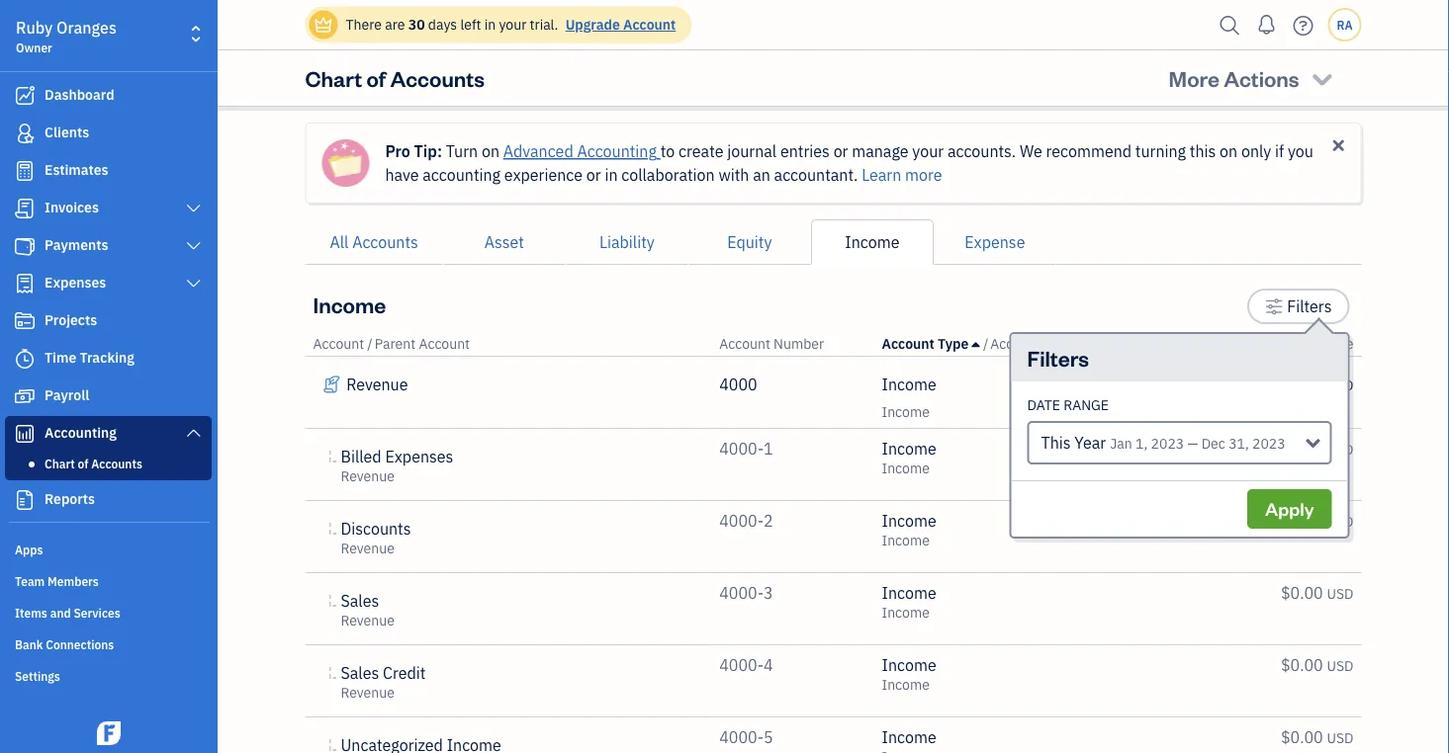 Task type: vqa. For each thing, say whether or not it's contained in the screenshot.
PROJECT DESCRIPTION text box
no



Task type: locate. For each thing, give the bounding box(es) containing it.
to create journal entries or manage your accounts. we recommend turning this on only if  you have accounting experience or in collaboration with an accountant.
[[385, 141, 1314, 185]]

4000- down 4000-4
[[719, 728, 764, 748]]

1 / from the left
[[367, 335, 373, 353]]

account left "caretup" icon
[[882, 335, 935, 353]]

1 horizontal spatial /
[[983, 335, 988, 353]]

/ right "caretup" icon
[[983, 335, 988, 353]]

chevron large down image up projects link
[[185, 276, 203, 292]]

6 $0.00 from the top
[[1281, 728, 1323, 748]]

3 chevron large down image from the top
[[185, 276, 203, 292]]

2 usd from the top
[[1327, 441, 1354, 459]]

date range
[[1027, 396, 1109, 414]]

31,
[[1229, 435, 1249, 453]]

apps link
[[5, 534, 212, 564]]

days
[[428, 15, 457, 34]]

on inside to create journal entries or manage your accounts. we recommend turning this on only if  you have accounting experience or in collaboration with an accountant.
[[1220, 141, 1238, 162]]

manage
[[852, 141, 909, 162]]

money image
[[13, 387, 37, 407]]

freshbooks image
[[93, 722, 125, 746]]

revenue down account / parent account on the left of page
[[346, 374, 408, 395]]

chevron large down image up chart of accounts link
[[185, 425, 203, 441]]

0 vertical spatial chart of accounts
[[305, 64, 485, 92]]

4000- down 4000-3 on the bottom of the page
[[719, 655, 764, 676]]

2 $0.00 from the top
[[1281, 439, 1323, 459]]

0 vertical spatial in
[[484, 15, 496, 34]]

type left "caretup" icon
[[938, 335, 969, 353]]

chart
[[305, 64, 362, 92], [45, 456, 75, 472]]

$0.00 for 2
[[1281, 511, 1323, 532]]

2 4000- from the top
[[719, 511, 764, 532]]

caretup image
[[972, 336, 980, 352]]

accounts down days in the left of the page
[[390, 64, 485, 92]]

revenue down the sales revenue at the bottom of page
[[341, 684, 395, 702]]

sales down discounts revenue
[[341, 591, 379, 612]]

accounting inside main element
[[45, 424, 117, 442]]

0 horizontal spatial type
[[938, 335, 969, 353]]

chart down the crown image
[[305, 64, 362, 92]]

accounting left to
[[577, 141, 657, 162]]

ra button
[[1328, 8, 1362, 42]]

5 $0.00 from the top
[[1281, 655, 1323, 676]]

1 vertical spatial accounting
[[45, 424, 117, 442]]

chart of accounts inside main element
[[45, 456, 142, 472]]

3 usd from the top
[[1327, 513, 1354, 531]]

on right this
[[1220, 141, 1238, 162]]

time tracking
[[45, 349, 135, 367]]

1 horizontal spatial of
[[366, 64, 386, 92]]

more actions button
[[1151, 54, 1354, 102]]

billed
[[341, 447, 381, 467]]

sub
[[1045, 335, 1069, 353]]

/ left parent on the left top
[[367, 335, 373, 353]]

expenses inside "billed expenses revenue"
[[385, 447, 453, 467]]

$0.00 usd for 4
[[1281, 655, 1354, 676]]

0 horizontal spatial chart
[[45, 456, 75, 472]]

expenses down payments
[[45, 274, 106, 292]]

account up 4000
[[719, 335, 770, 353]]

1 4000- from the top
[[719, 439, 764, 459]]

2 $0.00 usd from the top
[[1281, 439, 1354, 459]]

5 income income from the top
[[882, 655, 936, 694]]

1 horizontal spatial accounting
[[577, 141, 657, 162]]

on right turn
[[482, 141, 500, 162]]

1 vertical spatial sales
[[341, 663, 379, 684]]

your for accounts.
[[912, 141, 944, 162]]

income income for 3
[[882, 583, 936, 622]]

0 horizontal spatial your
[[499, 15, 527, 34]]

chevron large down image inside accounting link
[[185, 425, 203, 441]]

0 vertical spatial chart
[[305, 64, 362, 92]]

accounts
[[390, 64, 485, 92], [352, 232, 418, 253], [91, 456, 142, 472]]

type right sub
[[1072, 335, 1102, 353]]

1 type from the left
[[938, 335, 969, 353]]

chart of accounts down are on the left top
[[305, 64, 485, 92]]

1 horizontal spatial filters
[[1287, 296, 1332, 317]]

accounting
[[577, 141, 657, 162], [45, 424, 117, 442]]

sales left credit
[[341, 663, 379, 684]]

chevron large down image down estimates link
[[185, 201, 203, 217]]

3
[[764, 583, 773, 604]]

4000- down 4000-1
[[719, 511, 764, 532]]

2
[[764, 511, 773, 532]]

1 horizontal spatial type
[[1072, 335, 1102, 353]]

all
[[330, 232, 349, 253]]

turn
[[446, 141, 478, 162]]

revenue inside "billed expenses revenue"
[[341, 467, 395, 486]]

team members
[[15, 574, 99, 590]]

sales inside the sales revenue
[[341, 591, 379, 612]]

equity
[[727, 232, 772, 253]]

3 $0.00 usd from the top
[[1281, 511, 1354, 532]]

usd for 1
[[1327, 441, 1354, 459]]

journal
[[727, 141, 777, 162]]

payroll link
[[5, 379, 212, 414]]

client image
[[13, 124, 37, 143]]

2 sales from the top
[[341, 663, 379, 684]]

sales inside sales credit revenue
[[341, 663, 379, 684]]

sales for sales credit
[[341, 663, 379, 684]]

you
[[1288, 141, 1314, 162]]

0 horizontal spatial in
[[484, 15, 496, 34]]

1 chevron large down image from the top
[[185, 201, 203, 217]]

usd for 3
[[1327, 585, 1354, 603]]

chart of accounts down accounting link
[[45, 456, 142, 472]]

chart image
[[13, 424, 37, 444]]

4000
[[719, 374, 757, 395]]

0 horizontal spatial or
[[586, 165, 601, 185]]

in right left
[[484, 15, 496, 34]]

0 horizontal spatial expenses
[[45, 274, 106, 292]]

5 $0.00 usd from the top
[[1281, 655, 1354, 676]]

accounts inside button
[[352, 232, 418, 253]]

your left trial.
[[499, 15, 527, 34]]

account type
[[882, 335, 969, 353]]

2 chevron large down image from the top
[[185, 238, 203, 254]]

3 income income from the top
[[882, 511, 936, 550]]

learn
[[862, 165, 901, 185]]

0 horizontal spatial on
[[482, 141, 500, 162]]

1
[[764, 439, 773, 459]]

or up accountant.
[[834, 141, 848, 162]]

payment image
[[13, 236, 37, 256]]

in inside to create journal entries or manage your accounts. we recommend turning this on only if  you have accounting experience or in collaboration with an accountant.
[[605, 165, 618, 185]]

bank connections link
[[5, 629, 212, 659]]

sales credit revenue
[[341, 663, 426, 702]]

or down "advanced accounting" link
[[586, 165, 601, 185]]

credit
[[383, 663, 426, 684]]

account
[[623, 15, 676, 34], [313, 335, 364, 353], [419, 335, 470, 353], [719, 335, 770, 353], [882, 335, 935, 353], [990, 335, 1041, 353]]

1 sales from the top
[[341, 591, 379, 612]]

4 income income from the top
[[882, 583, 936, 622]]

equity button
[[688, 220, 811, 265]]

1 horizontal spatial expenses
[[385, 447, 453, 467]]

settings
[[15, 669, 60, 685]]

1 vertical spatial in
[[605, 165, 618, 185]]

1 2023 from the left
[[1151, 435, 1184, 453]]

your
[[499, 15, 527, 34], [912, 141, 944, 162]]

2 income income from the top
[[882, 439, 936, 478]]

chevron large down image inside "invoices" link
[[185, 201, 203, 217]]

time tracking link
[[5, 341, 212, 377]]

year
[[1075, 433, 1106, 454]]

1 income income from the top
[[882, 374, 936, 421]]

4 $0.00 from the top
[[1281, 583, 1323, 604]]

chevron large down image
[[185, 201, 203, 217], [185, 238, 203, 254], [185, 276, 203, 292], [185, 425, 203, 441]]

accounts inside main element
[[91, 456, 142, 472]]

0 horizontal spatial 2023
[[1151, 435, 1184, 453]]

1 vertical spatial of
[[78, 456, 88, 472]]

1 on from the left
[[482, 141, 500, 162]]

revenue inside sales credit revenue
[[341, 684, 395, 702]]

freshbooks
[[1227, 335, 1300, 353]]

owner
[[16, 40, 52, 55]]

your inside to create journal entries or manage your accounts. we recommend turning this on only if  you have accounting experience or in collaboration with an accountant.
[[912, 141, 944, 162]]

chevron large down image down "invoices" link
[[185, 238, 203, 254]]

chart of accounts link
[[9, 452, 208, 476]]

2023 right 31,
[[1252, 435, 1286, 453]]

4 chevron large down image from the top
[[185, 425, 203, 441]]

0 horizontal spatial /
[[367, 335, 373, 353]]

4000- for 4
[[719, 655, 764, 676]]

revenue up discounts
[[341, 467, 395, 486]]

chevron large down image inside expenses link
[[185, 276, 203, 292]]

1 horizontal spatial or
[[834, 141, 848, 162]]

dashboard image
[[13, 86, 37, 106]]

estimates link
[[5, 153, 212, 189]]

2 vertical spatial accounts
[[91, 456, 142, 472]]

your up more
[[912, 141, 944, 162]]

1 vertical spatial your
[[912, 141, 944, 162]]

account left parent on the left top
[[313, 335, 364, 353]]

0 vertical spatial expenses
[[45, 274, 106, 292]]

pro
[[385, 141, 410, 162]]

0 horizontal spatial filters
[[1027, 344, 1089, 372]]

4000- down 4000
[[719, 439, 764, 459]]

0 horizontal spatial chart of accounts
[[45, 456, 142, 472]]

chart of accounts
[[305, 64, 485, 92], [45, 456, 142, 472]]

6 $0.00 usd from the top
[[1281, 728, 1354, 748]]

1 horizontal spatial your
[[912, 141, 944, 162]]

of down there
[[366, 64, 386, 92]]

0 vertical spatial of
[[366, 64, 386, 92]]

1 horizontal spatial in
[[605, 165, 618, 185]]

2023
[[1151, 435, 1184, 453], [1252, 435, 1286, 453]]

are
[[385, 15, 405, 34]]

income
[[845, 232, 900, 253], [313, 290, 386, 319], [882, 374, 936, 395], [882, 403, 930, 421], [882, 439, 936, 459], [882, 459, 930, 478], [882, 511, 936, 532], [882, 532, 930, 550], [882, 583, 936, 604], [882, 604, 930, 622], [882, 655, 936, 676], [882, 676, 930, 694], [882, 728, 936, 748]]

$0.00 for 5
[[1281, 728, 1323, 748]]

5 4000- from the top
[[719, 728, 764, 748]]

dashboard link
[[5, 78, 212, 114]]

6 usd from the top
[[1327, 730, 1354, 748]]

sales
[[341, 591, 379, 612], [341, 663, 379, 684]]

accounting down payroll
[[45, 424, 117, 442]]

account right 'upgrade'
[[623, 15, 676, 34]]

$0.00
[[1281, 374, 1323, 395], [1281, 439, 1323, 459], [1281, 511, 1323, 532], [1281, 583, 1323, 604], [1281, 655, 1323, 676], [1281, 728, 1323, 748]]

invoices link
[[5, 191, 212, 227]]

more actions
[[1169, 64, 1299, 92]]

filters up date range
[[1027, 344, 1089, 372]]

accounts down accounting link
[[91, 456, 142, 472]]

in down "advanced accounting" link
[[605, 165, 618, 185]]

1 vertical spatial or
[[586, 165, 601, 185]]

all accounts button
[[305, 220, 443, 265]]

accountant.
[[774, 165, 858, 185]]

learn more
[[862, 165, 942, 185]]

income inside button
[[845, 232, 900, 253]]

sales revenue
[[341, 591, 395, 630]]

1 usd from the top
[[1327, 376, 1354, 395]]

to
[[660, 141, 675, 162]]

5 usd from the top
[[1327, 657, 1354, 676]]

1 vertical spatial expenses
[[385, 447, 453, 467]]

1 vertical spatial chart of accounts
[[45, 456, 142, 472]]

0 horizontal spatial accounting
[[45, 424, 117, 442]]

0 vertical spatial your
[[499, 15, 527, 34]]

1 vertical spatial accounts
[[352, 232, 418, 253]]

0 vertical spatial filters
[[1287, 296, 1332, 317]]

only
[[1241, 141, 1271, 162]]

account for account number
[[719, 335, 770, 353]]

accounts right all
[[352, 232, 418, 253]]

0 vertical spatial sales
[[341, 591, 379, 612]]

income income for 1
[[882, 439, 936, 478]]

1 horizontal spatial on
[[1220, 141, 1238, 162]]

chart inside main element
[[45, 456, 75, 472]]

1,
[[1136, 435, 1148, 453]]

4000- up 4000-4
[[719, 583, 764, 604]]

clients link
[[5, 116, 212, 151]]

revenue inside discounts revenue
[[341, 540, 395, 558]]

1 vertical spatial chart
[[45, 456, 75, 472]]

filters
[[1287, 296, 1332, 317], [1027, 344, 1089, 372]]

account for account / parent account
[[313, 335, 364, 353]]

type
[[938, 335, 969, 353], [1072, 335, 1102, 353]]

0 vertical spatial accounts
[[390, 64, 485, 92]]

filters right settings image
[[1287, 296, 1332, 317]]

2 type from the left
[[1072, 335, 1102, 353]]

2023 left —
[[1151, 435, 1184, 453]]

revenue up sales credit revenue
[[341, 612, 395, 630]]

account for account type
[[882, 335, 935, 353]]

revenue up the sales revenue at the bottom of page
[[341, 540, 395, 558]]

3 4000- from the top
[[719, 583, 764, 604]]

expenses right billed
[[385, 447, 453, 467]]

bank connections
[[15, 637, 114, 653]]

$0.00 usd
[[1281, 374, 1354, 395], [1281, 439, 1354, 459], [1281, 511, 1354, 532], [1281, 583, 1354, 604], [1281, 655, 1354, 676], [1281, 728, 1354, 748]]

chart up reports
[[45, 456, 75, 472]]

notifications image
[[1251, 5, 1282, 45]]

4 $0.00 usd from the top
[[1281, 583, 1354, 604]]

1 horizontal spatial 2023
[[1252, 435, 1286, 453]]

have
[[385, 165, 419, 185]]

4 usd from the top
[[1327, 585, 1354, 603]]

3 $0.00 from the top
[[1281, 511, 1323, 532]]

entries
[[780, 141, 830, 162]]

income button
[[811, 220, 934, 265]]

of up reports
[[78, 456, 88, 472]]

2 on from the left
[[1220, 141, 1238, 162]]

expenses
[[45, 274, 106, 292], [385, 447, 453, 467]]

0 horizontal spatial of
[[78, 456, 88, 472]]

account right "caretup" icon
[[990, 335, 1041, 353]]

pro tip: turn on advanced accounting
[[385, 141, 657, 162]]

4000- for 3
[[719, 583, 764, 604]]

4 4000- from the top
[[719, 655, 764, 676]]

accounting link
[[5, 416, 212, 452]]

upgrade account link
[[562, 15, 676, 34]]

filters button
[[1247, 289, 1350, 324]]



Task type: describe. For each thing, give the bounding box(es) containing it.
account number
[[719, 335, 824, 353]]

billed expenses revenue
[[341, 447, 453, 486]]

there
[[346, 15, 382, 34]]

4
[[764, 655, 773, 676]]

items and services
[[15, 605, 120, 621]]

sales for sales
[[341, 591, 379, 612]]

account sub type
[[990, 335, 1102, 353]]

chevron large down image for invoices
[[185, 201, 203, 217]]

with
[[719, 165, 749, 185]]

1 $0.00 from the top
[[1281, 374, 1323, 395]]

chevrondown image
[[1309, 64, 1336, 92]]

1 $0.00 usd from the top
[[1281, 374, 1354, 395]]

this
[[1190, 141, 1216, 162]]

$0.00 for 4
[[1281, 655, 1323, 676]]

apply button
[[1247, 490, 1332, 529]]

4000-3
[[719, 583, 773, 604]]

projects link
[[5, 304, 212, 339]]

income income for 4
[[882, 655, 936, 694]]

settings image
[[1265, 295, 1283, 319]]

$0.00 usd for 3
[[1281, 583, 1354, 604]]

all accounts
[[330, 232, 418, 253]]

chevron large down image for accounting
[[185, 425, 203, 441]]

estimates
[[45, 161, 108, 179]]

and
[[50, 605, 71, 621]]

—
[[1188, 435, 1198, 453]]

jan
[[1110, 435, 1132, 453]]

Date Range field
[[1027, 421, 1332, 465]]

report image
[[13, 491, 37, 510]]

1 horizontal spatial chart of accounts
[[305, 64, 485, 92]]

account for account sub type
[[990, 335, 1041, 353]]

of inside main element
[[78, 456, 88, 472]]

dec
[[1202, 435, 1225, 453]]

collaboration
[[622, 165, 715, 185]]

if
[[1275, 141, 1284, 162]]

parent
[[375, 335, 416, 353]]

main element
[[0, 0, 267, 754]]

$0.00 usd for 5
[[1281, 728, 1354, 748]]

services
[[74, 605, 120, 621]]

settings link
[[5, 661, 212, 690]]

chevron large down image for payments
[[185, 238, 203, 254]]

payroll
[[45, 386, 89, 405]]

apply
[[1265, 498, 1314, 521]]

invoices
[[45, 198, 99, 217]]

date
[[1027, 396, 1060, 414]]

discounts revenue
[[341, 519, 411, 558]]

account type button
[[882, 335, 980, 353]]

reports
[[45, 490, 95, 508]]

project image
[[13, 312, 37, 331]]

$0.00 usd for 1
[[1281, 439, 1354, 459]]

team
[[15, 574, 45, 590]]

there are 30 days left in your trial. upgrade account
[[346, 15, 676, 34]]

advanced accounting link
[[503, 141, 660, 162]]

4000-5
[[719, 728, 773, 748]]

1 vertical spatial filters
[[1027, 344, 1089, 372]]

experience
[[504, 165, 583, 185]]

$0.00 for 1
[[1281, 439, 1323, 459]]

income income for 2
[[882, 511, 936, 550]]

2 / from the left
[[983, 335, 988, 353]]

create
[[679, 141, 724, 162]]

learn more link
[[862, 165, 942, 185]]

4000- for 2
[[719, 511, 764, 532]]

4000-2
[[719, 511, 773, 532]]

payments
[[45, 236, 108, 254]]

filters inside dropdown button
[[1287, 296, 1332, 317]]

5
[[764, 728, 773, 748]]

invoice image
[[13, 199, 37, 219]]

account right parent on the left top
[[419, 335, 470, 353]]

bank
[[15, 637, 43, 653]]

2 2023 from the left
[[1252, 435, 1286, 453]]

tracking
[[80, 349, 135, 367]]

estimate image
[[13, 161, 37, 181]]

30
[[408, 15, 425, 34]]

expenses link
[[5, 266, 212, 302]]

chevron large down image for expenses
[[185, 276, 203, 292]]

number
[[774, 335, 824, 353]]

0 vertical spatial accounting
[[577, 141, 657, 162]]

upgrade
[[565, 15, 620, 34]]

items and services link
[[5, 597, 212, 627]]

more
[[905, 165, 942, 185]]

reports link
[[5, 483, 212, 518]]

tip:
[[414, 141, 442, 162]]

timer image
[[13, 349, 37, 369]]

ruby
[[16, 17, 53, 38]]

$0.00 usd for 2
[[1281, 511, 1354, 532]]

1 horizontal spatial chart
[[305, 64, 362, 92]]

dashboard
[[45, 86, 114, 104]]

4000- for 5
[[719, 728, 764, 748]]

this year jan 1, 2023 — dec 31, 2023
[[1041, 433, 1286, 454]]

projects
[[45, 311, 97, 329]]

expense image
[[13, 274, 37, 294]]

range
[[1064, 396, 1109, 414]]

we
[[1020, 141, 1042, 162]]

more
[[1169, 64, 1220, 92]]

4000-4
[[719, 655, 773, 676]]

ra
[[1337, 17, 1353, 33]]

4000- for 1
[[719, 439, 764, 459]]

advanced
[[503, 141, 573, 162]]

$0.00 for 3
[[1281, 583, 1323, 604]]

time
[[45, 349, 76, 367]]

accounts.
[[948, 141, 1016, 162]]

crown image
[[313, 14, 334, 35]]

go to help image
[[1287, 10, 1319, 40]]

clients
[[45, 123, 89, 141]]

expenses inside main element
[[45, 274, 106, 292]]

account / parent account
[[313, 335, 470, 353]]

members
[[48, 574, 99, 590]]

usd for 2
[[1327, 513, 1354, 531]]

team members link
[[5, 566, 212, 595]]

connections
[[46, 637, 114, 653]]

liability
[[599, 232, 655, 253]]

search image
[[1214, 10, 1246, 40]]

liability button
[[566, 220, 688, 265]]

payments link
[[5, 229, 212, 264]]

an
[[753, 165, 770, 185]]

usd for 5
[[1327, 730, 1354, 748]]

0 vertical spatial or
[[834, 141, 848, 162]]

balance
[[1304, 335, 1354, 353]]

actions
[[1224, 64, 1299, 92]]

usd for 4
[[1327, 657, 1354, 676]]

close image
[[1330, 137, 1348, 155]]

your for trial.
[[499, 15, 527, 34]]



